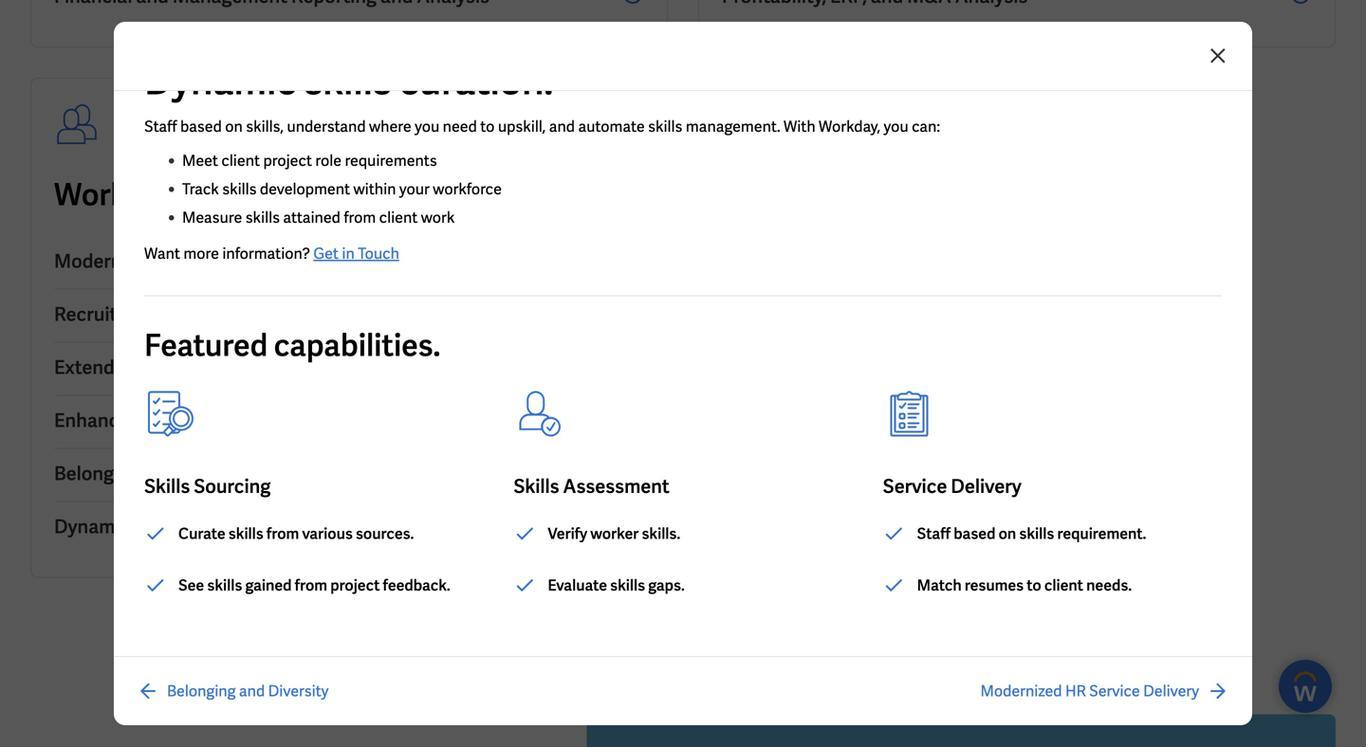 Task type: vqa. For each thing, say whether or not it's contained in the screenshot.
skills,
yes



Task type: describe. For each thing, give the bounding box(es) containing it.
see skills gained from project feedback.
[[178, 576, 451, 596]]

1 vertical spatial modernized hr service delivery button
[[981, 680, 1230, 703]]

evaluate skills gaps.
[[548, 576, 685, 596]]

curate skills from various sources.
[[178, 524, 414, 544]]

extended workforce management
[[54, 355, 349, 380]]

dynamic skills curation button
[[54, 502, 644, 555]]

match
[[917, 576, 962, 596]]

workforce inside extended workforce management button
[[140, 355, 230, 380]]

2 you from the left
[[884, 117, 909, 137]]

0 vertical spatial belonging and diversity button
[[54, 449, 644, 502]]

experience
[[232, 409, 328, 433]]

skills sourcing
[[144, 474, 271, 499]]

enhanced employee experience button
[[54, 396, 644, 449]]

skills up understand
[[304, 56, 392, 106]]

dynamic skills curation. dialog
[[0, 0, 1367, 748]]

project inside meet client project role requirements track skills development within your workforce measure skills attained from client work
[[263, 151, 312, 171]]

information?
[[222, 244, 310, 264]]

get
[[313, 244, 339, 264]]

onboard
[[157, 302, 233, 327]]

sources.
[[356, 524, 414, 544]]

featured capabilities.
[[144, 326, 441, 365]]

where
[[369, 117, 412, 137]]

0 vertical spatial client
[[221, 151, 260, 171]]

skills,
[[246, 117, 284, 137]]

curate
[[178, 524, 226, 544]]

curation
[[184, 515, 259, 539]]

verify
[[548, 524, 588, 544]]

gaps.
[[648, 576, 685, 596]]

recruit and onboard button
[[54, 290, 644, 343]]

gained
[[245, 576, 292, 596]]

see
[[178, 576, 204, 596]]

worker
[[591, 524, 639, 544]]

belonging inside dynamic skills curation. dialog
[[167, 682, 236, 702]]

want more information? get in touch
[[144, 244, 399, 264]]

0 vertical spatial modernized hr service delivery button
[[54, 237, 644, 290]]

belonging and diversity inside dynamic skills curation. dialog
[[167, 682, 329, 702]]

dynamic skills curation.
[[144, 56, 553, 106]]

modernized for the topmost modernized hr service delivery button
[[54, 249, 157, 274]]

0 vertical spatial to
[[480, 117, 495, 137]]

dynamic for dynamic skills curation.
[[144, 56, 297, 106]]

skills for skills assessment
[[514, 474, 560, 499]]

skills left gaps.
[[610, 576, 645, 596]]

various
[[302, 524, 353, 544]]

can:
[[912, 117, 940, 137]]

want
[[144, 244, 180, 264]]

resumes
[[965, 576, 1024, 596]]

recruit
[[54, 302, 117, 327]]

requirement.
[[1058, 524, 1147, 544]]

touch
[[358, 244, 399, 264]]

extended
[[54, 355, 136, 380]]

1 horizontal spatial project
[[330, 576, 380, 596]]

delivery for the topmost modernized hr service delivery button
[[258, 249, 329, 274]]

employee
[[144, 409, 228, 433]]

modernized hr service delivery for bottom modernized hr service delivery button
[[981, 682, 1200, 702]]

within
[[354, 179, 396, 199]]

your
[[399, 179, 430, 199]]

get in touch link
[[313, 244, 399, 264]]

1 vertical spatial from
[[267, 524, 299, 544]]

management
[[234, 355, 349, 380]]

in
[[342, 244, 355, 264]]

skills.
[[642, 524, 681, 544]]

skills right curate
[[229, 524, 264, 544]]

enhanced employee experience
[[54, 409, 328, 433]]

staff based on skills requirement.
[[917, 524, 1147, 544]]

recruit and onboard
[[54, 302, 233, 327]]

skills up information? at the top left of the page
[[245, 208, 280, 228]]

0 horizontal spatial belonging
[[54, 462, 141, 486]]

attained
[[283, 208, 341, 228]]

featured
[[144, 326, 268, 365]]

curation.
[[399, 56, 553, 106]]

upskill,
[[498, 117, 546, 137]]



Task type: locate. For each thing, give the bounding box(es) containing it.
you left can:
[[884, 117, 909, 137]]

0 horizontal spatial service
[[190, 249, 255, 274]]

skills assessment
[[514, 474, 670, 499]]

0 horizontal spatial based
[[180, 117, 222, 137]]

modernized hr service delivery inside dynamic skills curation. dialog
[[981, 682, 1200, 702]]

understand
[[287, 117, 366, 137]]

the
[[250, 175, 296, 214]]

1 vertical spatial hr
[[1066, 682, 1086, 702]]

delivery for bottom modernized hr service delivery button
[[1144, 682, 1200, 702]]

belonging
[[54, 462, 141, 486], [167, 682, 236, 702]]

based for skills,
[[180, 117, 222, 137]]

0 vertical spatial service
[[190, 249, 255, 274]]

based up meet
[[180, 117, 222, 137]]

1 vertical spatial dynamic
[[54, 515, 130, 539]]

skills
[[144, 474, 190, 499], [514, 474, 560, 499], [134, 515, 180, 539]]

assessment
[[563, 474, 670, 499]]

skills right "track"
[[222, 179, 257, 199]]

more
[[184, 244, 219, 264]]

from left various
[[267, 524, 299, 544]]

2 horizontal spatial service
[[1090, 682, 1140, 702]]

2 horizontal spatial client
[[1045, 576, 1084, 596]]

1 vertical spatial diversity
[[268, 682, 329, 702]]

0 horizontal spatial client
[[221, 151, 260, 171]]

skills for skills sourcing
[[144, 474, 190, 499]]

staff for staff based on skills requirement.
[[917, 524, 951, 544]]

delivery
[[258, 249, 329, 274], [951, 474, 1022, 499], [1144, 682, 1200, 702]]

management.
[[686, 117, 781, 137]]

1 horizontal spatial based
[[954, 524, 996, 544]]

1 vertical spatial based
[[954, 524, 996, 544]]

feedback.
[[383, 576, 451, 596]]

0 vertical spatial belonging
[[54, 462, 141, 486]]

1 vertical spatial workforce
[[140, 355, 230, 380]]

automate
[[578, 117, 645, 137]]

on
[[225, 117, 243, 137], [999, 524, 1017, 544]]

dynamic
[[144, 56, 297, 106], [54, 515, 130, 539]]

0 vertical spatial modernized hr service delivery
[[54, 249, 329, 274]]

1 horizontal spatial modernized
[[981, 682, 1062, 702]]

1 vertical spatial belonging
[[167, 682, 236, 702]]

0 horizontal spatial delivery
[[258, 249, 329, 274]]

1 horizontal spatial delivery
[[951, 474, 1022, 499]]

1 horizontal spatial diversity
[[268, 682, 329, 702]]

0 horizontal spatial project
[[263, 151, 312, 171]]

1 horizontal spatial client
[[379, 208, 418, 228]]

hr inside dynamic skills curation. dialog
[[1066, 682, 1086, 702]]

diversity inside dynamic skills curation. dialog
[[268, 682, 329, 702]]

0 vertical spatial on
[[225, 117, 243, 137]]

1 horizontal spatial modernized hr service delivery
[[981, 682, 1200, 702]]

belonging and diversity button inside dynamic skills curation. dialog
[[137, 680, 329, 703]]

skills right automate
[[648, 117, 683, 137]]

1 vertical spatial client
[[379, 208, 418, 228]]

role
[[315, 151, 342, 171]]

hr for the topmost modernized hr service delivery button
[[161, 249, 187, 274]]

on for skills
[[999, 524, 1017, 544]]

1 vertical spatial to
[[1027, 576, 1042, 596]]

on up resumes at the bottom right of the page
[[999, 524, 1017, 544]]

based down service delivery
[[954, 524, 996, 544]]

idc infobrief for tech image
[[587, 715, 1336, 748]]

dynamic for dynamic skills curation
[[54, 515, 130, 539]]

from down within
[[344, 208, 376, 228]]

hr for bottom modernized hr service delivery button
[[1066, 682, 1086, 702]]

workforce
[[433, 179, 502, 199]]

1 horizontal spatial you
[[884, 117, 909, 137]]

service for bottom modernized hr service delivery button
[[1090, 682, 1140, 702]]

0 vertical spatial hr
[[161, 249, 187, 274]]

1 horizontal spatial staff
[[917, 524, 951, 544]]

0 vertical spatial belonging and diversity
[[54, 462, 257, 486]]

from right the gained
[[295, 576, 327, 596]]

to
[[480, 117, 495, 137], [1027, 576, 1042, 596]]

from
[[344, 208, 376, 228], [267, 524, 299, 544], [295, 576, 327, 596]]

workforce up want
[[54, 175, 199, 214]]

modernized hr service delivery button
[[54, 237, 644, 290], [981, 680, 1230, 703]]

skills left the curation
[[134, 515, 180, 539]]

client up for
[[221, 151, 260, 171]]

skills right see
[[207, 576, 242, 596]]

1 vertical spatial delivery
[[951, 474, 1022, 499]]

1 vertical spatial service
[[883, 474, 947, 499]]

0 vertical spatial from
[[344, 208, 376, 228]]

0 vertical spatial dynamic
[[144, 56, 297, 106]]

belonging and diversity
[[54, 462, 257, 486], [167, 682, 329, 702]]

modernized
[[54, 249, 157, 274], [981, 682, 1062, 702]]

workforce for the future of technology
[[54, 175, 591, 214]]

modernized inside dynamic skills curation. dialog
[[981, 682, 1062, 702]]

to right resumes at the bottom right of the page
[[1027, 576, 1042, 596]]

1 horizontal spatial dynamic
[[144, 56, 297, 106]]

of
[[398, 175, 426, 214]]

sourcing
[[194, 474, 271, 499]]

1 vertical spatial belonging and diversity button
[[137, 680, 329, 703]]

you
[[415, 117, 440, 137], [884, 117, 909, 137]]

modernized hr service delivery for the topmost modernized hr service delivery button
[[54, 249, 329, 274]]

you left need
[[415, 117, 440, 137]]

capabilities.
[[274, 326, 441, 365]]

0 horizontal spatial on
[[225, 117, 243, 137]]

0 horizontal spatial modernized
[[54, 249, 157, 274]]

1 horizontal spatial on
[[999, 524, 1017, 544]]

0 vertical spatial based
[[180, 117, 222, 137]]

extended workforce management button
[[54, 343, 644, 396]]

client left needs.
[[1045, 576, 1084, 596]]

1 horizontal spatial belonging
[[167, 682, 236, 702]]

staff for staff based on skills, understand where you need to upskill, and automate skills management. with workday, you can:
[[144, 117, 177, 137]]

0 vertical spatial staff
[[144, 117, 177, 137]]

technology
[[432, 175, 591, 214]]

to right need
[[480, 117, 495, 137]]

modernized for bottom modernized hr service delivery button
[[981, 682, 1062, 702]]

evaluate
[[548, 576, 607, 596]]

service for the topmost modernized hr service delivery button
[[190, 249, 255, 274]]

work
[[421, 208, 455, 228]]

2 horizontal spatial delivery
[[1144, 682, 1200, 702]]

0 horizontal spatial hr
[[161, 249, 187, 274]]

1 horizontal spatial to
[[1027, 576, 1042, 596]]

future
[[302, 175, 392, 214]]

workday,
[[819, 117, 881, 137]]

modernized up recruit
[[54, 249, 157, 274]]

1 you from the left
[[415, 117, 440, 137]]

skills inside dynamic skills curation button
[[134, 515, 180, 539]]

measure
[[182, 208, 242, 228]]

meet client project role requirements track skills development within your workforce measure skills attained from client work
[[182, 151, 502, 228]]

project up development
[[263, 151, 312, 171]]

workforce
[[54, 175, 199, 214], [140, 355, 230, 380]]

2 vertical spatial client
[[1045, 576, 1084, 596]]

development
[[260, 179, 350, 199]]

staff based on skills, understand where you need to upskill, and automate skills management. with workday, you can:
[[144, 117, 944, 137]]

0 horizontal spatial you
[[415, 117, 440, 137]]

track
[[182, 179, 219, 199]]

modernized hr service delivery
[[54, 249, 329, 274], [981, 682, 1200, 702]]

0 horizontal spatial diversity
[[181, 462, 257, 486]]

hr
[[161, 249, 187, 274], [1066, 682, 1086, 702]]

1 vertical spatial modernized
[[981, 682, 1062, 702]]

match resumes to client needs.
[[917, 576, 1132, 596]]

0 vertical spatial workforce
[[54, 175, 199, 214]]

on for skills,
[[225, 117, 243, 137]]

based
[[180, 117, 222, 137], [954, 524, 996, 544]]

0 horizontal spatial dynamic
[[54, 515, 130, 539]]

0 horizontal spatial to
[[480, 117, 495, 137]]

0 vertical spatial delivery
[[258, 249, 329, 274]]

on left the skills,
[[225, 117, 243, 137]]

skills up dynamic skills curation
[[144, 474, 190, 499]]

with
[[784, 117, 816, 137]]

1 horizontal spatial modernized hr service delivery button
[[981, 680, 1230, 703]]

need
[[443, 117, 477, 137]]

from inside meet client project role requirements track skills development within your workforce measure skills attained from client work
[[344, 208, 376, 228]]

0 horizontal spatial modernized hr service delivery button
[[54, 237, 644, 290]]

dynamic inside button
[[54, 515, 130, 539]]

project down dynamic skills curation button
[[330, 576, 380, 596]]

project
[[263, 151, 312, 171], [330, 576, 380, 596]]

service delivery
[[883, 474, 1022, 499]]

2 vertical spatial from
[[295, 576, 327, 596]]

enhanced
[[54, 409, 140, 433]]

0 vertical spatial modernized
[[54, 249, 157, 274]]

for
[[205, 175, 244, 214]]

0 vertical spatial project
[[263, 151, 312, 171]]

skills up verify
[[514, 474, 560, 499]]

1 vertical spatial project
[[330, 576, 380, 596]]

1 horizontal spatial hr
[[1066, 682, 1086, 702]]

dynamic inside dialog
[[144, 56, 297, 106]]

0 vertical spatial diversity
[[181, 462, 257, 486]]

modernized up "idc infobrief for tech" image
[[981, 682, 1062, 702]]

meet
[[182, 151, 218, 171]]

1 vertical spatial belonging and diversity
[[167, 682, 329, 702]]

1 vertical spatial staff
[[917, 524, 951, 544]]

workforce up employee
[[140, 355, 230, 380]]

skills up match resumes to client needs.
[[1020, 524, 1055, 544]]

1 horizontal spatial service
[[883, 474, 947, 499]]

belonging and diversity button
[[54, 449, 644, 502], [137, 680, 329, 703]]

0 horizontal spatial staff
[[144, 117, 177, 137]]

service
[[190, 249, 255, 274], [883, 474, 947, 499], [1090, 682, 1140, 702]]

1 vertical spatial on
[[999, 524, 1017, 544]]

verify worker skills.
[[548, 524, 681, 544]]

0 horizontal spatial modernized hr service delivery
[[54, 249, 329, 274]]

diversity
[[181, 462, 257, 486], [268, 682, 329, 702]]

2 vertical spatial delivery
[[1144, 682, 1200, 702]]

2 vertical spatial service
[[1090, 682, 1140, 702]]

needs.
[[1087, 576, 1132, 596]]

requirements
[[345, 151, 437, 171]]

client down your
[[379, 208, 418, 228]]

skills
[[304, 56, 392, 106], [648, 117, 683, 137], [222, 179, 257, 199], [245, 208, 280, 228], [229, 524, 264, 544], [1020, 524, 1055, 544], [207, 576, 242, 596], [610, 576, 645, 596]]

based for skills
[[954, 524, 996, 544]]

dynamic skills curation
[[54, 515, 259, 539]]

1 vertical spatial modernized hr service delivery
[[981, 682, 1200, 702]]



